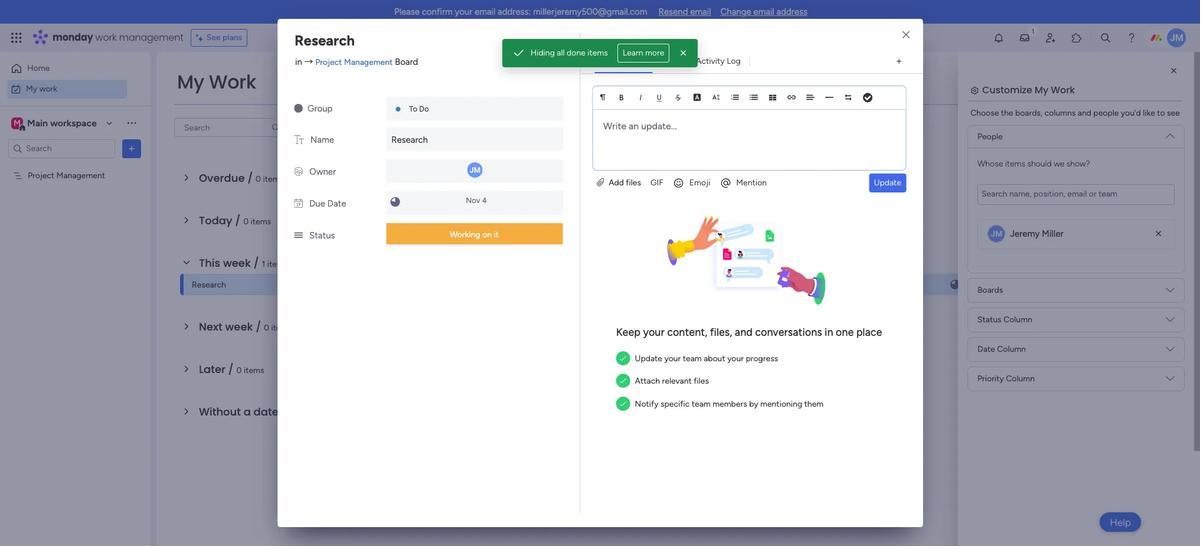 Task type: locate. For each thing, give the bounding box(es) containing it.
0 for later /
[[237, 366, 242, 376]]

1 horizontal spatial status
[[978, 315, 1002, 325]]

project management link right →
[[316, 57, 393, 67]]

in
[[295, 56, 302, 67], [825, 326, 834, 339]]

email right change
[[754, 6, 775, 17]]

0 horizontal spatial nov
[[466, 196, 481, 205]]

files right add
[[626, 178, 642, 188]]

0 vertical spatial do
[[419, 105, 429, 113]]

0 horizontal spatial board
[[395, 56, 418, 67]]

board
[[395, 56, 418, 67], [697, 255, 719, 266]]

1 vertical spatial team
[[692, 399, 711, 409]]

project management link up files,
[[653, 275, 762, 296]]

0 horizontal spatial update
[[635, 354, 663, 364]]

priority column
[[978, 374, 1036, 384]]

do inside main content
[[803, 281, 813, 290]]

project down 'search in workspace' field on the left top of page
[[28, 170, 54, 180]]

m
[[14, 118, 21, 128]]

0 vertical spatial in
[[295, 56, 302, 67]]

2 email from the left
[[691, 6, 712, 17]]

email for change email address
[[754, 6, 775, 17]]

in left one
[[825, 326, 834, 339]]

and inside main content
[[1079, 108, 1092, 118]]

1 vertical spatial status
[[978, 315, 1002, 325]]

0 up later / 0 items
[[264, 323, 269, 333]]

0 horizontal spatial project management link
[[316, 57, 393, 67]]

0 horizontal spatial management
[[56, 170, 105, 180]]

status for status column
[[978, 315, 1002, 325]]

work right monday
[[95, 31, 117, 44]]

rtl ltr image
[[845, 93, 853, 102]]

1 horizontal spatial project
[[316, 57, 342, 67]]

2 vertical spatial research
[[192, 280, 226, 290]]

main
[[27, 117, 48, 128]]

project management link inside research dialog
[[316, 57, 393, 67]]

link image
[[788, 93, 796, 102]]

monday work management
[[53, 31, 184, 44]]

mentioning
[[761, 399, 803, 409]]

and
[[1079, 108, 1092, 118], [735, 326, 753, 339]]

whose
[[978, 159, 1004, 169]]

attach relevant files
[[635, 377, 709, 387]]

/ right today
[[235, 213, 241, 228]]

&bull; bullets image
[[750, 93, 759, 102]]

add view image
[[897, 57, 902, 66]]

a
[[244, 405, 251, 419]]

attach
[[635, 377, 661, 387]]

and left the people
[[1079, 108, 1092, 118]]

0 horizontal spatial project
[[28, 170, 54, 180]]

0 vertical spatial management
[[344, 57, 393, 67]]

1 horizontal spatial and
[[1079, 108, 1092, 118]]

research dialog
[[0, 0, 1201, 546]]

items inside later / 0 items
[[244, 366, 264, 376]]

option
[[0, 165, 151, 167]]

0 vertical spatial nov
[[466, 196, 481, 205]]

size image
[[712, 93, 721, 102]]

week
[[223, 256, 251, 271], [225, 320, 253, 334]]

project management
[[28, 170, 105, 180], [655, 281, 732, 291]]

management
[[344, 57, 393, 67], [56, 170, 105, 180], [683, 281, 732, 291]]

4 inside research dialog
[[482, 196, 487, 205]]

learn
[[623, 48, 644, 58]]

0 horizontal spatial work
[[39, 84, 57, 94]]

column for status column
[[1004, 315, 1033, 325]]

0 vertical spatial customize
[[983, 83, 1033, 97]]

project right →
[[316, 57, 342, 67]]

0 horizontal spatial files
[[626, 178, 642, 188]]

week right next
[[225, 320, 253, 334]]

0 vertical spatial status
[[310, 230, 335, 241]]

files
[[626, 178, 642, 188], [694, 377, 709, 387]]

2 vertical spatial column
[[1007, 374, 1036, 384]]

0 horizontal spatial project management
[[28, 170, 105, 180]]

team left about
[[683, 354, 702, 364]]

column for date column
[[998, 344, 1027, 354]]

to up conversations
[[793, 281, 801, 290]]

0 vertical spatial files
[[626, 178, 642, 188]]

project up content,
[[655, 281, 681, 291]]

work up columns
[[1052, 83, 1076, 97]]

do up conversations
[[803, 281, 813, 290]]

files
[[662, 56, 679, 66]]

1 horizontal spatial project management link
[[653, 275, 762, 296]]

week left 1
[[223, 256, 251, 271]]

search everything image
[[1101, 32, 1112, 44]]

column right priority
[[1007, 374, 1036, 384]]

project management down 'search in workspace' field on the left top of page
[[28, 170, 105, 180]]

later
[[199, 362, 226, 377]]

this
[[199, 256, 220, 271]]

1 vertical spatial work
[[39, 84, 57, 94]]

None text field
[[978, 184, 1176, 205]]

column for priority column
[[1007, 374, 1036, 384]]

0 vertical spatial team
[[683, 354, 702, 364]]

items inside next week / 0 items
[[271, 323, 292, 333]]

address
[[777, 6, 808, 17]]

1 horizontal spatial management
[[344, 57, 393, 67]]

team
[[683, 354, 702, 364], [692, 399, 711, 409]]

team right specific
[[692, 399, 711, 409]]

0 for overdue /
[[256, 174, 261, 184]]

your up the attach relevant files
[[665, 354, 681, 364]]

0 inside the 'overdue / 0 items'
[[256, 174, 261, 184]]

4 up on
[[482, 196, 487, 205]]

close image
[[678, 47, 690, 59]]

help button
[[1101, 513, 1142, 532]]

and inside research dialog
[[735, 326, 753, 339]]

work
[[95, 31, 117, 44], [39, 84, 57, 94]]

whose items should we show?
[[978, 159, 1091, 169]]

and for columns
[[1079, 108, 1092, 118]]

please confirm your email address: millerjeremy500@gmail.com
[[395, 6, 648, 17]]

choose the boards, columns and people you'd like to see
[[971, 108, 1181, 118]]

0 vertical spatial people
[[978, 132, 1003, 142]]

1 vertical spatial files
[[694, 377, 709, 387]]

1 horizontal spatial to
[[793, 281, 801, 290]]

update for update your team about your progress
[[635, 354, 663, 364]]

1 vertical spatial update
[[635, 354, 663, 364]]

my down the "see plans" button on the left top of page
[[177, 69, 204, 95]]

status right v2 status "icon"
[[310, 230, 335, 241]]

/ left 1
[[254, 256, 259, 271]]

1 vertical spatial project
[[28, 170, 54, 180]]

workspace selection element
[[11, 116, 99, 131]]

files,
[[711, 326, 733, 339]]

1 vertical spatial management
[[56, 170, 105, 180]]

0 horizontal spatial work
[[209, 69, 256, 95]]

on
[[483, 230, 492, 240]]

0 vertical spatial update
[[875, 178, 902, 188]]

1 vertical spatial research
[[392, 135, 428, 145]]

0 vertical spatial work
[[95, 31, 117, 44]]

1 horizontal spatial nov
[[979, 279, 994, 288]]

nov 4 up working on it
[[466, 196, 487, 205]]

my down home
[[26, 84, 37, 94]]

0 vertical spatial board
[[395, 56, 418, 67]]

people
[[978, 132, 1003, 142], [899, 255, 924, 266]]

column up date column
[[1004, 315, 1033, 325]]

0 right 'overdue'
[[256, 174, 261, 184]]

jeremy miller
[[1011, 229, 1064, 239]]

0 horizontal spatial status
[[310, 230, 335, 241]]

1 horizontal spatial in
[[825, 326, 834, 339]]

0 horizontal spatial and
[[735, 326, 753, 339]]

4
[[482, 196, 487, 205], [995, 279, 1000, 288]]

customize button
[[377, 118, 440, 137]]

2 vertical spatial management
[[683, 281, 732, 291]]

0 vertical spatial nov 4
[[466, 196, 487, 205]]

project management list box
[[0, 163, 151, 345]]

you'd
[[1122, 108, 1142, 118]]

1 horizontal spatial do
[[803, 281, 813, 290]]

1 vertical spatial customize
[[396, 122, 436, 132]]

help image
[[1127, 32, 1138, 44]]

dapulse date column image
[[294, 198, 303, 209]]

0 horizontal spatial nov 4
[[466, 196, 487, 205]]

2 horizontal spatial email
[[754, 6, 775, 17]]

date
[[328, 198, 346, 209], [978, 344, 996, 354]]

update your team about your progress
[[635, 354, 779, 364]]

0 vertical spatial 4
[[482, 196, 487, 205]]

/ right 'overdue'
[[248, 171, 253, 185]]

and right files,
[[735, 326, 753, 339]]

update for update
[[875, 178, 902, 188]]

nov up working on it
[[466, 196, 481, 205]]

0 vertical spatial project
[[316, 57, 342, 67]]

italic image
[[637, 93, 645, 102]]

0 horizontal spatial date
[[328, 198, 346, 209]]

0 horizontal spatial to do
[[409, 105, 429, 113]]

0 for today /
[[243, 217, 249, 227]]

4 up status column
[[995, 279, 1000, 288]]

my up boards,
[[1035, 83, 1049, 97]]

2 horizontal spatial research
[[392, 135, 428, 145]]

nov 4 up status column
[[979, 279, 1000, 288]]

0 horizontal spatial email
[[475, 6, 496, 17]]

1 horizontal spatial my
[[177, 69, 204, 95]]

1 horizontal spatial customize
[[983, 83, 1033, 97]]

0 horizontal spatial people
[[899, 255, 924, 266]]

1 horizontal spatial nov 4
[[979, 279, 1000, 288]]

column up priority column
[[998, 344, 1027, 354]]

my work
[[26, 84, 57, 94]]

help
[[1111, 517, 1132, 528]]

1 horizontal spatial date
[[978, 344, 996, 354]]

log
[[727, 56, 741, 66]]

inbox image
[[1020, 32, 1031, 44]]

items inside today / 0 items
[[251, 217, 271, 227]]

owner
[[310, 167, 336, 177]]

1 horizontal spatial email
[[691, 6, 712, 17]]

bold image
[[618, 93, 626, 102]]

do up the customize "button" at the top
[[419, 105, 429, 113]]

hiding all done items
[[531, 48, 608, 58]]

hiding
[[531, 48, 555, 58]]

project management up content,
[[655, 281, 732, 291]]

management inside the in → project management board
[[344, 57, 393, 67]]

address:
[[498, 6, 531, 17]]

to do up the customize "button" at the top
[[409, 105, 429, 113]]

see plans button
[[191, 29, 248, 47]]

work down home
[[39, 84, 57, 94]]

0 vertical spatial project management
[[28, 170, 105, 180]]

0 horizontal spatial customize
[[396, 122, 436, 132]]

nov 4 inside research dialog
[[466, 196, 487, 205]]

format image
[[599, 93, 607, 102]]

customize my work
[[983, 83, 1076, 97]]

dapulse attachment image
[[597, 178, 605, 188]]

keep
[[617, 326, 641, 339]]

0 vertical spatial research
[[295, 32, 355, 49]]

activity log button
[[688, 52, 750, 71]]

email
[[475, 6, 496, 17], [691, 6, 712, 17], [754, 6, 775, 17]]

date up priority
[[978, 344, 996, 354]]

email left the 'address:'
[[475, 6, 496, 17]]

my work
[[177, 69, 256, 95]]

/ right later
[[228, 362, 234, 377]]

alert
[[503, 39, 698, 67]]

date inside research dialog
[[328, 198, 346, 209]]

1 horizontal spatial board
[[697, 255, 719, 266]]

jeremy miller image
[[1168, 28, 1187, 47]]

in → project management board
[[295, 56, 418, 67]]

0 horizontal spatial to
[[409, 105, 418, 113]]

progress
[[746, 354, 779, 364]]

1 vertical spatial to do
[[793, 281, 813, 290]]

status down boards
[[978, 315, 1002, 325]]

0 inside today / 0 items
[[243, 217, 249, 227]]

nov up status column
[[979, 279, 994, 288]]

0 vertical spatial date
[[328, 198, 346, 209]]

Filter dashboard by text search field
[[174, 118, 285, 137]]

1 vertical spatial date
[[978, 344, 996, 354]]

customize inside "button"
[[396, 122, 436, 132]]

them
[[805, 399, 824, 409]]

1 vertical spatial week
[[225, 320, 253, 334]]

1 vertical spatial people
[[899, 255, 924, 266]]

0 inside later / 0 items
[[237, 366, 242, 376]]

do
[[419, 105, 429, 113], [803, 281, 813, 290]]

customize for customize
[[396, 122, 436, 132]]

1 email from the left
[[475, 6, 496, 17]]

1 horizontal spatial people
[[978, 132, 1003, 142]]

working
[[450, 230, 481, 240]]

files down update your team about your progress
[[694, 377, 709, 387]]

in left →
[[295, 56, 302, 67]]

0 right later
[[237, 366, 242, 376]]

1 horizontal spatial work
[[95, 31, 117, 44]]

your
[[455, 6, 473, 17], [644, 326, 665, 339], [665, 354, 681, 364], [728, 354, 744, 364]]

work for my
[[39, 84, 57, 94]]

date right due
[[328, 198, 346, 209]]

1 vertical spatial project management
[[655, 281, 732, 291]]

1 vertical spatial nov 4
[[979, 279, 1000, 288]]

1 horizontal spatial update
[[875, 178, 902, 188]]

2 vertical spatial project
[[655, 281, 681, 291]]

specific
[[661, 399, 690, 409]]

1 vertical spatial column
[[998, 344, 1027, 354]]

1 vertical spatial board
[[697, 255, 719, 266]]

project
[[316, 57, 342, 67], [28, 170, 54, 180], [655, 281, 681, 291]]

nov
[[466, 196, 481, 205], [979, 279, 994, 288]]

0 vertical spatial project management link
[[316, 57, 393, 67]]

work down plans
[[209, 69, 256, 95]]

1 image
[[1028, 24, 1039, 38]]

update inside button
[[875, 178, 902, 188]]

email right resend
[[691, 6, 712, 17]]

1 vertical spatial do
[[803, 281, 813, 290]]

main content containing overdue /
[[157, 52, 1200, 546]]

my
[[177, 69, 204, 95], [1035, 83, 1049, 97], [26, 84, 37, 94]]

boards,
[[1016, 108, 1043, 118]]

to do up conversations
[[793, 281, 813, 290]]

0 horizontal spatial my
[[26, 84, 37, 94]]

0 horizontal spatial do
[[419, 105, 429, 113]]

0 vertical spatial week
[[223, 256, 251, 271]]

boards
[[978, 285, 1004, 295]]

0 right today
[[243, 217, 249, 227]]

1 vertical spatial project management link
[[653, 275, 762, 296]]

your right about
[[728, 354, 744, 364]]

3 email from the left
[[754, 6, 775, 17]]

main content
[[157, 52, 1200, 546]]

align image
[[807, 93, 815, 102]]

v2 sun image
[[294, 103, 303, 114]]

resend email
[[659, 6, 712, 17]]

0 vertical spatial and
[[1079, 108, 1092, 118]]

customize for customize my work
[[983, 83, 1033, 97]]

project management link
[[316, 57, 393, 67], [653, 275, 762, 296]]

to up the customize "button" at the top
[[409, 105, 418, 113]]

project inside the in → project management board
[[316, 57, 342, 67]]

updates
[[613, 56, 644, 66]]

/
[[248, 171, 253, 185], [235, 213, 241, 228], [254, 256, 259, 271], [256, 320, 261, 334], [228, 362, 234, 377], [281, 405, 287, 419]]

activity
[[697, 56, 725, 66]]

gif
[[651, 178, 664, 188]]

status inside research dialog
[[310, 230, 335, 241]]

add
[[609, 178, 624, 188]]

work inside button
[[39, 84, 57, 94]]

mention
[[737, 178, 767, 188]]

items inside the 'overdue / 0 items'
[[263, 174, 284, 184]]

None search field
[[174, 118, 285, 137]]

my inside button
[[26, 84, 37, 94]]

0 horizontal spatial 4
[[482, 196, 487, 205]]



Task type: describe. For each thing, give the bounding box(es) containing it.
invite members image
[[1046, 32, 1057, 44]]

priority
[[978, 374, 1005, 384]]

notify specific team members by mentioning them
[[635, 399, 824, 409]]

1 horizontal spatial research
[[295, 32, 355, 49]]

overdue / 0 items
[[199, 171, 284, 185]]

2 horizontal spatial project
[[655, 281, 681, 291]]

it
[[494, 230, 499, 240]]

your right keep
[[644, 326, 665, 339]]

next
[[199, 320, 223, 334]]

learn more
[[623, 48, 665, 58]]

status column
[[978, 315, 1033, 325]]

all
[[557, 48, 565, 58]]

board inside research dialog
[[395, 56, 418, 67]]

please
[[395, 6, 420, 17]]

notify
[[635, 399, 659, 409]]

1
[[262, 259, 265, 269]]

date
[[254, 405, 279, 419]]

/ right date
[[281, 405, 287, 419]]

management inside list box
[[56, 170, 105, 180]]

items for hiding
[[588, 48, 608, 58]]

see plans
[[207, 32, 242, 43]]

columns
[[1045, 108, 1077, 118]]

files button
[[653, 52, 688, 71]]

monday
[[53, 31, 93, 44]]

close image
[[903, 31, 910, 40]]

group
[[308, 103, 333, 114]]

v2 multiple person column image
[[294, 167, 303, 177]]

item
[[267, 259, 284, 269]]

jeremy
[[1011, 229, 1041, 239]]

to do inside research dialog
[[409, 105, 429, 113]]

workspace
[[50, 117, 97, 128]]

today
[[199, 213, 232, 228]]

v2 status image
[[294, 230, 303, 241]]

place
[[857, 326, 883, 339]]

relevant
[[663, 377, 692, 387]]

nov inside research dialog
[[466, 196, 481, 205]]

1. numbers image
[[731, 93, 740, 102]]

→
[[305, 56, 313, 67]]

team for about
[[683, 354, 702, 364]]

team for members
[[692, 399, 711, 409]]

date column
[[978, 344, 1027, 354]]

more
[[646, 48, 665, 58]]

change email address
[[721, 6, 808, 17]]

my for my work
[[26, 84, 37, 94]]

this week / 1 item
[[199, 256, 284, 271]]

add files
[[607, 178, 642, 188]]

jeremy miller link
[[1011, 229, 1064, 239]]

without
[[199, 405, 241, 419]]

content,
[[668, 326, 708, 339]]

people
[[1094, 108, 1120, 118]]

about
[[704, 354, 726, 364]]

update button
[[870, 174, 907, 193]]

main workspace
[[27, 117, 97, 128]]

home button
[[7, 59, 127, 78]]

strikethrough image
[[675, 93, 683, 102]]

/ right next
[[256, 320, 261, 334]]

your right confirm
[[455, 6, 473, 17]]

emoji
[[690, 178, 711, 188]]

Search in workspace field
[[25, 142, 99, 155]]

items for later
[[244, 366, 264, 376]]

text color image
[[694, 93, 702, 102]]

and for files,
[[735, 326, 753, 339]]

jeremy miller image
[[988, 225, 1006, 243]]

today / 0 items
[[199, 213, 271, 228]]

project inside list box
[[28, 170, 54, 180]]

line image
[[826, 93, 834, 102]]

confirm
[[422, 6, 453, 17]]

1 horizontal spatial to do
[[793, 281, 813, 290]]

my for my work
[[177, 69, 204, 95]]

project management inside list box
[[28, 170, 105, 180]]

my work button
[[7, 79, 127, 98]]

members
[[713, 399, 748, 409]]

by
[[750, 399, 759, 409]]

overdue
[[199, 171, 245, 185]]

choose
[[971, 108, 1000, 118]]

alert containing hiding all done items
[[503, 39, 698, 67]]

see
[[207, 32, 221, 43]]

change
[[721, 6, 752, 17]]

like
[[1144, 108, 1156, 118]]

dapulse text column image
[[294, 135, 304, 145]]

apps image
[[1072, 32, 1083, 44]]

week for next
[[225, 320, 253, 334]]

resend
[[659, 6, 688, 17]]

email for resend email
[[691, 6, 712, 17]]

we
[[1055, 159, 1065, 169]]

1 horizontal spatial files
[[694, 377, 709, 387]]

2 horizontal spatial management
[[683, 281, 732, 291]]

underline image
[[656, 93, 664, 102]]

items for overdue
[[263, 174, 284, 184]]

1 vertical spatial to
[[793, 281, 801, 290]]

millerjeremy500@gmail.com
[[533, 6, 648, 17]]

search image
[[271, 123, 281, 132]]

checklist image
[[864, 94, 873, 102]]

1 vertical spatial in
[[825, 326, 834, 339]]

select product image
[[11, 32, 22, 44]]

week for this
[[223, 256, 251, 271]]

keep your content, files, and conversations in one place
[[617, 326, 883, 339]]

updates button
[[595, 52, 653, 71]]

conversations
[[756, 326, 823, 339]]

plans
[[223, 32, 242, 43]]

to
[[1158, 108, 1166, 118]]

2 horizontal spatial my
[[1035, 83, 1049, 97]]

0 horizontal spatial research
[[192, 280, 226, 290]]

work for monday
[[95, 31, 117, 44]]

1 horizontal spatial 4
[[995, 279, 1000, 288]]

working on it
[[450, 230, 499, 240]]

resend email link
[[659, 6, 712, 17]]

done
[[567, 48, 586, 58]]

notifications image
[[994, 32, 1005, 44]]

do inside research dialog
[[419, 105, 429, 113]]

gif button
[[646, 174, 669, 193]]

to inside research dialog
[[409, 105, 418, 113]]

change email address link
[[721, 6, 808, 17]]

the
[[1002, 108, 1014, 118]]

without a date /
[[199, 405, 290, 419]]

status for status
[[310, 230, 335, 241]]

1 horizontal spatial work
[[1052, 83, 1076, 97]]

1 vertical spatial nov
[[979, 279, 994, 288]]

show?
[[1067, 159, 1091, 169]]

later / 0 items
[[199, 362, 264, 377]]

0 inside next week / 0 items
[[264, 323, 269, 333]]

miller
[[1043, 229, 1064, 239]]

items for today
[[251, 217, 271, 227]]

0 horizontal spatial in
[[295, 56, 302, 67]]

workspace image
[[11, 117, 23, 130]]

home
[[27, 63, 50, 73]]

1 horizontal spatial project management
[[655, 281, 732, 291]]

name
[[311, 135, 334, 145]]

next week / 0 items
[[199, 320, 292, 334]]

table image
[[769, 93, 777, 102]]



Task type: vqa. For each thing, say whether or not it's contained in the screenshot.
Public Dashboard image
no



